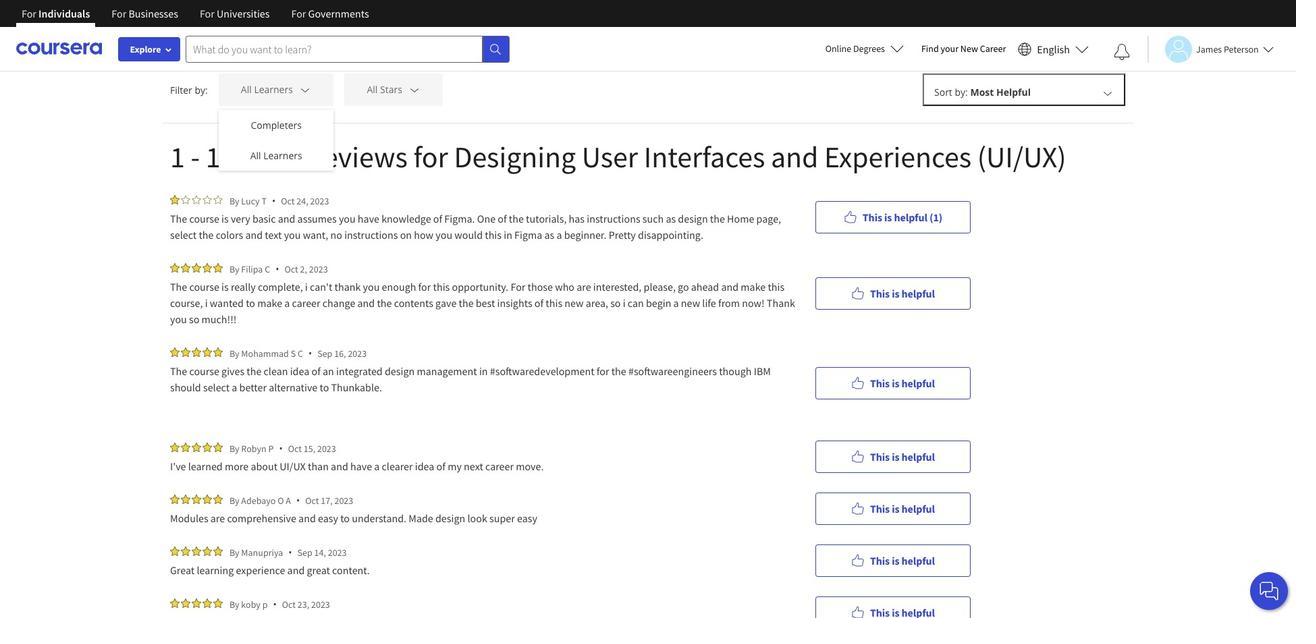 Task type: vqa. For each thing, say whether or not it's contained in the screenshot.
'Banner' navigation
yes



Task type: locate. For each thing, give the bounding box(es) containing it.
career
[[981, 43, 1007, 55]]

of inside the course is really complete, i can't thank you enough for this opportunity. for those who are interested, please, go ahead and make this course, i wanted to make a career change and the contents gave the best insights of this new area, so i can begin a new life from now! thank you so much!!!
[[535, 296, 544, 310]]

0 vertical spatial the
[[170, 212, 187, 226]]

career down can't
[[292, 296, 321, 310]]

c inside by filipa c • oct 2, 2023
[[265, 263, 270, 275]]

of left an
[[312, 365, 321, 378]]

to inside the course gives the clean idea of an integrated design management in #softwaredevelopment for the #softwareengineers though ibm should select a better alternative to thunkable.
[[320, 381, 329, 394]]

by inside by mohammad s c • sep 16, 2023
[[230, 347, 239, 360]]

1 by from the top
[[230, 195, 239, 207]]

2023 inside by robyn p • oct 15, 2023
[[317, 443, 336, 455]]

by up learning
[[230, 547, 239, 559]]

pretty
[[609, 228, 636, 242]]

chevron down image up completers menu item
[[300, 84, 312, 96]]

of left 'my'
[[437, 460, 446, 473]]

by for basic
[[230, 195, 239, 207]]

are inside the course is really complete, i can't thank you enough for this opportunity. for those who are interested, please, go ahead and make this course, i wanted to make a career change and the contents gave the best insights of this new area, so i can begin a new life from now! thank you so much!!!
[[577, 280, 591, 294]]

career right next
[[486, 460, 514, 473]]

-
[[191, 138, 200, 176]]

oct inside by filipa c • oct 2, 2023
[[285, 263, 298, 275]]

all left stars
[[367, 83, 378, 96]]

2 this is helpful from the top
[[871, 377, 935, 390]]

2 the from the top
[[170, 280, 187, 294]]

1 horizontal spatial easy
[[517, 512, 538, 525]]

design right 'integrated'
[[385, 365, 415, 378]]

an
[[323, 365, 334, 378]]

2023 right 24,
[[310, 195, 329, 207]]

course up colors
[[189, 212, 219, 226]]

14 down completers
[[272, 138, 301, 176]]

1 14 from the left
[[206, 138, 235, 176]]

1 vertical spatial idea
[[415, 460, 435, 473]]

0 vertical spatial have
[[358, 212, 380, 226]]

a inside the course gives the clean idea of an integrated design management in #softwaredevelopment for the #softwareengineers though ibm should select a better alternative to thunkable.
[[232, 381, 237, 394]]

super
[[490, 512, 515, 525]]

0 horizontal spatial so
[[189, 313, 199, 326]]

new
[[961, 43, 979, 55]]

sep left 16,
[[318, 347, 333, 360]]

14 right - on the top left of page
[[206, 138, 235, 176]]

0 horizontal spatial design
[[385, 365, 415, 378]]

all inside menu item
[[250, 149, 261, 162]]

to down an
[[320, 381, 329, 394]]

for inside the course is really complete, i can't thank you enough for this opportunity. for those who are interested, please, go ahead and make this course, i wanted to make a career change and the contents gave the best insights of this new area, so i can begin a new life from now! thank you so much!!!
[[511, 280, 526, 294]]

begin
[[646, 296, 672, 310]]

understand.
[[352, 512, 407, 525]]

1 vertical spatial select
[[203, 381, 230, 394]]

of up how
[[433, 212, 442, 226]]

really
[[231, 280, 256, 294]]

chat with us image
[[1259, 581, 1281, 602]]

1 this is helpful from the top
[[871, 287, 935, 300]]

chevron down image for stars
[[409, 84, 421, 96]]

now!
[[742, 296, 765, 310]]

in inside the course is very basic and assumes you have knowledge of figma. one of the tutorials, has instructions such as design the home page, select the colors and text you want, no instructions on how you would this in figma as a beginner. pretty disappointing.
[[504, 228, 513, 242]]

the left colors
[[199, 228, 214, 242]]

chevron down image down the show notifications icon
[[1102, 87, 1114, 99]]

0 vertical spatial course
[[189, 212, 219, 226]]

this inside button
[[863, 210, 883, 224]]

for right #softwaredevelopment
[[597, 365, 610, 378]]

sep
[[318, 347, 333, 360], [298, 547, 313, 559]]

chevron down image
[[300, 84, 312, 96], [409, 84, 421, 96], [1102, 87, 1114, 99]]

all learners menu item
[[219, 140, 334, 171]]

2 course from the top
[[189, 280, 219, 294]]

stars
[[380, 83, 402, 96]]

1 horizontal spatial design
[[436, 512, 466, 525]]

all learners up completers
[[241, 83, 293, 96]]

assumes
[[298, 212, 337, 226]]

in left figma
[[504, 228, 513, 242]]

and down thank
[[358, 296, 375, 310]]

oct left 17,
[[305, 495, 319, 507]]

as
[[666, 212, 676, 226], [545, 228, 555, 242]]

1 vertical spatial instructions
[[345, 228, 398, 242]]

0 vertical spatial career
[[292, 296, 321, 310]]

this is helpful
[[871, 287, 935, 300], [871, 377, 935, 390], [871, 450, 935, 464], [871, 502, 935, 516], [871, 554, 935, 568]]

very
[[231, 212, 250, 226]]

1 horizontal spatial make
[[741, 280, 766, 294]]

2023 right the 2,
[[309, 263, 328, 275]]

by up more
[[230, 443, 239, 455]]

1 vertical spatial make
[[257, 296, 282, 310]]

1 horizontal spatial star image
[[192, 195, 201, 205]]

oct left 15,
[[288, 443, 302, 455]]

to down really
[[246, 296, 255, 310]]

learners inside the all learners menu item
[[264, 149, 302, 162]]

is for the course gives the clean idea of an integrated design management in #softwaredevelopment for the #softwareengineers though ibm should select a better alternative to thunkable.
[[892, 377, 900, 390]]

filled star image
[[170, 195, 180, 205], [181, 263, 190, 273], [192, 263, 201, 273], [213, 263, 223, 273], [181, 348, 190, 357], [192, 348, 201, 357], [203, 348, 212, 357], [170, 443, 180, 453], [181, 443, 190, 453], [192, 443, 201, 453], [213, 443, 223, 453], [181, 495, 190, 505], [203, 495, 212, 505], [213, 495, 223, 505], [170, 547, 180, 557], [181, 547, 190, 557], [203, 547, 212, 557], [213, 547, 223, 557], [170, 599, 180, 609], [192, 599, 201, 609], [213, 599, 223, 609]]

of down those
[[535, 296, 544, 310]]

0 vertical spatial design
[[678, 212, 708, 226]]

2023 right 16,
[[348, 347, 367, 360]]

for up insights
[[511, 280, 526, 294]]

1 this is helpful button from the top
[[816, 277, 971, 310]]

3 this is helpful from the top
[[871, 450, 935, 464]]

for up 5
[[200, 7, 215, 20]]

i left can't
[[305, 280, 308, 294]]

by for complete,
[[230, 263, 239, 275]]

all learners down completers menu item
[[250, 149, 302, 162]]

4 by from the top
[[230, 443, 239, 455]]

1 vertical spatial learners
[[264, 149, 302, 162]]

new down go at the right top
[[681, 296, 700, 310]]

to
[[246, 296, 255, 310], [320, 381, 329, 394], [340, 512, 350, 525]]

made
[[409, 512, 433, 525]]

the up the "course,"
[[170, 280, 187, 294]]

1 vertical spatial for
[[418, 280, 431, 294]]

0 vertical spatial as
[[666, 212, 676, 226]]

0 horizontal spatial idea
[[290, 365, 310, 378]]

0 horizontal spatial to
[[246, 296, 255, 310]]

0 vertical spatial are
[[577, 280, 591, 294]]

make up now!
[[741, 280, 766, 294]]

instructions left on
[[345, 228, 398, 242]]

star
[[211, 26, 230, 39]]

a left clearer
[[374, 460, 380, 473]]

have left clearer
[[351, 460, 372, 473]]

helpful for move.
[[902, 450, 935, 464]]

is
[[885, 210, 892, 224], [222, 212, 229, 226], [222, 280, 229, 294], [892, 287, 900, 300], [892, 377, 900, 390], [892, 450, 900, 464], [892, 502, 900, 516], [892, 554, 900, 568]]

helpful for who
[[902, 287, 935, 300]]

this is helpful button for #softwareengineers
[[816, 367, 971, 399]]

businesses
[[129, 7, 178, 20]]

2 horizontal spatial chevron down image
[[1102, 87, 1114, 99]]

modules
[[170, 512, 208, 525]]

0 horizontal spatial i
[[205, 296, 208, 310]]

learners up completers
[[254, 83, 293, 96]]

the up should
[[170, 365, 187, 378]]

for left governments
[[291, 7, 306, 20]]

instructions up pretty
[[587, 212, 641, 226]]

1 vertical spatial course
[[189, 280, 219, 294]]

oct inside by koby p • oct 23, 2023
[[282, 599, 296, 611]]

oct
[[281, 195, 295, 207], [285, 263, 298, 275], [288, 443, 302, 455], [305, 495, 319, 507], [282, 599, 296, 611]]

0 vertical spatial so
[[611, 296, 621, 310]]

is for the course is very basic and assumes you have knowledge of figma. one of the tutorials, has instructions such as design the home page, select the colors and text you want, no instructions on how you would this in figma as a beginner. pretty disappointing.
[[885, 210, 892, 224]]

1 horizontal spatial in
[[504, 228, 513, 242]]

oct left 24,
[[281, 195, 295, 207]]

0 horizontal spatial star image
[[181, 195, 190, 205]]

all stars button
[[345, 74, 443, 106]]

0 vertical spatial all learners
[[241, 83, 293, 96]]

2 star image from the left
[[192, 195, 201, 205]]

0 horizontal spatial chevron down image
[[300, 84, 312, 96]]

idea
[[290, 365, 310, 378], [415, 460, 435, 473]]

2 horizontal spatial design
[[678, 212, 708, 226]]

koby
[[241, 599, 261, 611]]

learned
[[188, 460, 223, 473]]

all right by: at the left top of page
[[241, 83, 252, 96]]

2 14 from the left
[[272, 138, 301, 176]]

3 this is helpful button from the top
[[816, 441, 971, 473]]

this
[[863, 210, 883, 224], [871, 287, 890, 300], [871, 377, 890, 390], [871, 450, 890, 464], [871, 502, 890, 516], [871, 554, 890, 568]]

is for great learning experience and great content.
[[892, 554, 900, 568]]

idea right clearer
[[415, 460, 435, 473]]

helpful for tutorials,
[[894, 210, 928, 224]]

2023 right 23,
[[311, 599, 330, 611]]

the up figma
[[509, 212, 524, 226]]

by inside by filipa c • oct 2, 2023
[[230, 263, 239, 275]]

oct inside by robyn p • oct 15, 2023
[[288, 443, 302, 455]]

2 easy from the left
[[517, 512, 538, 525]]

are
[[577, 280, 591, 294], [211, 512, 225, 525]]

1 course from the top
[[189, 212, 219, 226]]

and down "basic"
[[245, 228, 263, 242]]

1 vertical spatial sep
[[298, 547, 313, 559]]

of right one
[[498, 212, 507, 226]]

make down complete,
[[257, 296, 282, 310]]

2 new from the left
[[681, 296, 700, 310]]

1 horizontal spatial 14
[[272, 138, 301, 176]]

the down enough
[[377, 296, 392, 310]]

2 horizontal spatial to
[[340, 512, 350, 525]]

5 by from the top
[[230, 495, 239, 507]]

are right who
[[577, 280, 591, 294]]

the course gives the clean idea of an integrated design management in #softwaredevelopment for the #softwareengineers though ibm should select a better alternative to thunkable.
[[170, 365, 773, 394]]

is inside the course is very basic and assumes you have knowledge of figma. one of the tutorials, has instructions such as design the home page, select the colors and text you want, no instructions on how you would this in figma as a beginner. pretty disappointing.
[[222, 212, 229, 226]]

1 vertical spatial to
[[320, 381, 329, 394]]

1 horizontal spatial sep
[[318, 347, 333, 360]]

find your new career
[[922, 43, 1007, 55]]

p
[[262, 599, 268, 611]]

0 vertical spatial to
[[246, 296, 255, 310]]

a down gives
[[232, 381, 237, 394]]

in right management
[[479, 365, 488, 378]]

comprehensive
[[227, 512, 296, 525]]

for inside the course gives the clean idea of an integrated design management in #softwaredevelopment for the #softwareengineers though ibm should select a better alternative to thunkable.
[[597, 365, 610, 378]]

user
[[582, 138, 638, 176]]

design
[[678, 212, 708, 226], [385, 365, 415, 378], [436, 512, 466, 525]]

by left filipa
[[230, 263, 239, 275]]

0 horizontal spatial sep
[[298, 547, 313, 559]]

2023 right 15,
[[317, 443, 336, 455]]

by inside by koby p • oct 23, 2023
[[230, 599, 239, 611]]

by inside "by lucy t • oct 24, 2023"
[[230, 195, 239, 207]]

easy down 17,
[[318, 512, 338, 525]]

a
[[286, 495, 291, 507]]

the course is very basic and assumes you have knowledge of figma. one of the tutorials, has instructions such as design the home page, select the colors and text you want, no instructions on how you would this in figma as a beginner. pretty disappointing.
[[170, 212, 784, 242]]

1 horizontal spatial new
[[681, 296, 700, 310]]

you down the "course,"
[[170, 313, 187, 326]]

this is helpful for who
[[871, 287, 935, 300]]

adebayo
[[241, 495, 276, 507]]

0 vertical spatial in
[[504, 228, 513, 242]]

all for all stars button at the left of page
[[367, 83, 378, 96]]

the left #softwareengineers
[[612, 365, 627, 378]]

for left individuals
[[22, 7, 36, 20]]

this for #softwareengineers
[[871, 377, 890, 390]]

0 horizontal spatial c
[[265, 263, 270, 275]]

all learners inside dropdown button
[[241, 83, 293, 96]]

3 by from the top
[[230, 347, 239, 360]]

c
[[265, 263, 270, 275], [298, 347, 303, 360]]

a down complete,
[[285, 296, 290, 310]]

0 horizontal spatial are
[[211, 512, 225, 525]]

c right s
[[298, 347, 303, 360]]

for left businesses
[[112, 7, 126, 20]]

3 the from the top
[[170, 365, 187, 378]]

the for the course is really complete, i can't thank you enough for this opportunity. for those who are interested, please, go ahead and make this course, i wanted to make a career change and the contents gave the best insights of this new area, so i can begin a new life from now! thank you so much!!!
[[170, 280, 187, 294]]

i
[[305, 280, 308, 294], [205, 296, 208, 310], [623, 296, 626, 310]]

coursera image
[[16, 38, 102, 60]]

1 horizontal spatial are
[[577, 280, 591, 294]]

colors
[[216, 228, 243, 242]]

disappointing.
[[638, 228, 704, 242]]

star image down - on the top left of page
[[192, 195, 201, 205]]

0 horizontal spatial make
[[257, 296, 282, 310]]

helpful
[[894, 210, 928, 224], [902, 287, 935, 300], [902, 377, 935, 390], [902, 450, 935, 464], [902, 502, 935, 516], [902, 554, 935, 568]]

for for governments
[[291, 7, 306, 20]]

all learners
[[241, 83, 293, 96], [250, 149, 302, 162]]

see all 5 star reviews
[[170, 26, 269, 39]]

select inside the course gives the clean idea of an integrated design management in #softwaredevelopment for the #softwareengineers though ibm should select a better alternative to thunkable.
[[203, 381, 230, 394]]

0 horizontal spatial star image
[[203, 195, 212, 205]]

gives
[[222, 365, 245, 378]]

1 vertical spatial c
[[298, 347, 303, 360]]

chevron down image for learners
[[300, 84, 312, 96]]

16,
[[334, 347, 346, 360]]

chevron down image inside all learners dropdown button
[[300, 84, 312, 96]]

see all 5 star reviews button
[[170, 9, 282, 56]]

english button
[[1013, 27, 1095, 71]]

2023 right 14,
[[328, 547, 347, 559]]

easy right super
[[517, 512, 538, 525]]

reviews
[[307, 138, 408, 176]]

1 horizontal spatial chevron down image
[[409, 84, 421, 96]]

2 this is helpful button from the top
[[816, 367, 971, 399]]

24,
[[297, 195, 308, 207]]

0 vertical spatial select
[[170, 228, 197, 242]]

explore button
[[118, 37, 180, 61]]

0 horizontal spatial in
[[479, 365, 488, 378]]

i right the "course,"
[[205, 296, 208, 310]]

0 vertical spatial instructions
[[587, 212, 641, 226]]

1 horizontal spatial i
[[305, 280, 308, 294]]

learners down completers menu item
[[264, 149, 302, 162]]

select left colors
[[170, 228, 197, 242]]

and down 'by manupriya • sep 14, 2023'
[[287, 564, 305, 577]]

the inside the course gives the clean idea of an integrated design management in #softwaredevelopment for the #softwareengineers though ibm should select a better alternative to thunkable.
[[170, 365, 187, 378]]

the down 1
[[170, 212, 187, 226]]

0 vertical spatial learners
[[254, 83, 293, 96]]

all learners inside menu item
[[250, 149, 302, 162]]

can't
[[310, 280, 333, 294]]

design left look
[[436, 512, 466, 525]]

by inside the by adebayo o a • oct 17, 2023
[[230, 495, 239, 507]]

course inside the course is very basic and assumes you have knowledge of figma. one of the tutorials, has instructions such as design the home page, select the colors and text you want, no instructions on how you would this in figma as a beginner. pretty disappointing.
[[189, 212, 219, 226]]

for governments
[[291, 7, 369, 20]]

chevron down image right stars
[[409, 84, 421, 96]]

1 horizontal spatial so
[[611, 296, 621, 310]]

0 vertical spatial idea
[[290, 365, 310, 378]]

is inside button
[[885, 210, 892, 224]]

the left home
[[710, 212, 725, 226]]

2023 inside 'by manupriya • sep 14, 2023'
[[328, 547, 347, 559]]

c right filipa
[[265, 263, 270, 275]]

oct for complete,
[[285, 263, 298, 275]]

None search field
[[186, 35, 510, 62]]

i left the can
[[623, 296, 626, 310]]

1 vertical spatial the
[[170, 280, 187, 294]]

star image
[[181, 195, 190, 205], [192, 195, 201, 205]]

all inside dropdown button
[[241, 83, 252, 96]]

oct inside "by lucy t • oct 24, 2023"
[[281, 195, 295, 207]]

1 the from the top
[[170, 212, 187, 226]]

for universities
[[200, 7, 270, 20]]

0 horizontal spatial instructions
[[345, 228, 398, 242]]

as up "disappointing."
[[666, 212, 676, 226]]

3 course from the top
[[189, 365, 219, 378]]

2 vertical spatial design
[[436, 512, 466, 525]]

(1)
[[930, 210, 943, 224]]

5 this is helpful button from the top
[[816, 545, 971, 577]]

0 horizontal spatial 14
[[206, 138, 235, 176]]

course
[[189, 212, 219, 226], [189, 280, 219, 294], [189, 365, 219, 378]]

by inside by robyn p • oct 15, 2023
[[230, 443, 239, 455]]

2 by from the top
[[230, 263, 239, 275]]

sep left 14,
[[298, 547, 313, 559]]

2023 inside "by lucy t • oct 24, 2023"
[[310, 195, 329, 207]]

the inside the course is very basic and assumes you have knowledge of figma. one of the tutorials, has instructions such as design the home page, select the colors and text you want, no instructions on how you would this in figma as a beginner. pretty disappointing.
[[170, 212, 187, 226]]

1 vertical spatial are
[[211, 512, 225, 525]]

so down the "course,"
[[189, 313, 199, 326]]

james peterson
[[1197, 43, 1259, 55]]

english
[[1038, 42, 1070, 56]]

0 vertical spatial sep
[[318, 347, 333, 360]]

star image
[[203, 195, 212, 205], [213, 195, 223, 205]]

0 horizontal spatial new
[[565, 296, 584, 310]]

0 vertical spatial for
[[414, 138, 448, 176]]

2023 inside by mohammad s c • sep 16, 2023
[[348, 347, 367, 360]]

2023 inside by filipa c • oct 2, 2023
[[309, 263, 328, 275]]

ahead
[[691, 280, 719, 294]]

design inside the course is very basic and assumes you have knowledge of figma. one of the tutorials, has instructions such as design the home page, select the colors and text you want, no instructions on how you would this in figma as a beginner. pretty disappointing.
[[678, 212, 708, 226]]

1 vertical spatial in
[[479, 365, 488, 378]]

ibm
[[754, 365, 771, 378]]

filled star image
[[170, 263, 180, 273], [203, 263, 212, 273], [170, 348, 180, 357], [213, 348, 223, 357], [203, 443, 212, 453], [170, 495, 180, 505], [192, 495, 201, 505], [192, 547, 201, 557], [181, 599, 190, 609], [203, 599, 212, 609]]

the
[[509, 212, 524, 226], [710, 212, 725, 226], [199, 228, 214, 242], [377, 296, 392, 310], [459, 296, 474, 310], [247, 365, 262, 378], [612, 365, 627, 378]]

chevron down image inside all stars button
[[409, 84, 421, 96]]

all stars
[[367, 83, 402, 96]]

1 vertical spatial all learners
[[250, 149, 302, 162]]

1 horizontal spatial star image
[[213, 195, 223, 205]]

0 vertical spatial c
[[265, 263, 270, 275]]

1 horizontal spatial c
[[298, 347, 303, 360]]

contents
[[394, 296, 434, 310]]

have left knowledge
[[358, 212, 380, 226]]

by up gives
[[230, 347, 239, 360]]

6 by from the top
[[230, 547, 239, 559]]

menu
[[219, 110, 334, 171]]

1 horizontal spatial select
[[203, 381, 230, 394]]

1 horizontal spatial to
[[320, 381, 329, 394]]

1 horizontal spatial as
[[666, 212, 676, 226]]

completers menu item
[[219, 110, 334, 140]]

design up "disappointing."
[[678, 212, 708, 226]]

1 easy from the left
[[318, 512, 338, 525]]

course inside the course is really complete, i can't thank you enough for this opportunity. for those who are interested, please, go ahead and make this course, i wanted to make a career change and the contents gave the best insights of this new area, so i can begin a new life from now! thank you so much!!!
[[189, 280, 219, 294]]

for up contents
[[418, 280, 431, 294]]

online
[[826, 43, 852, 55]]

all inside button
[[367, 83, 378, 96]]

though
[[719, 365, 752, 378]]

this is helpful button for who
[[816, 277, 971, 310]]

0 horizontal spatial career
[[292, 296, 321, 310]]

the for the course gives the clean idea of an integrated design management in #softwaredevelopment for the #softwareengineers though ibm should select a better alternative to thunkable.
[[170, 365, 187, 378]]

the inside the course is really complete, i can't thank you enough for this opportunity. for those who are interested, please, go ahead and make this course, i wanted to make a career change and the contents gave the best insights of this new area, so i can begin a new life from now! thank you so much!!!
[[170, 280, 187, 294]]

0 horizontal spatial as
[[545, 228, 555, 242]]

great
[[170, 564, 195, 577]]

filter
[[170, 83, 192, 96]]

new down who
[[565, 296, 584, 310]]

interested,
[[594, 280, 642, 294]]

oct left 23,
[[282, 599, 296, 611]]

0 horizontal spatial easy
[[318, 512, 338, 525]]

7 by from the top
[[230, 599, 239, 611]]

1 vertical spatial as
[[545, 228, 555, 242]]

all down completers menu item
[[250, 149, 261, 162]]

1 vertical spatial design
[[385, 365, 415, 378]]

1 horizontal spatial career
[[486, 460, 514, 473]]

the
[[170, 212, 187, 226], [170, 280, 187, 294], [170, 365, 187, 378]]

2023 inside the by adebayo o a • oct 17, 2023
[[335, 495, 353, 507]]

by inside 'by manupriya • sep 14, 2023'
[[230, 547, 239, 559]]

helpful inside button
[[894, 210, 928, 224]]

degrees
[[854, 43, 885, 55]]

2 vertical spatial course
[[189, 365, 219, 378]]

2 vertical spatial for
[[597, 365, 610, 378]]

by left adebayo
[[230, 495, 239, 507]]

oct for basic
[[281, 195, 295, 207]]

2 vertical spatial the
[[170, 365, 187, 378]]

5 this is helpful from the top
[[871, 554, 935, 568]]

this is helpful (1)
[[863, 210, 943, 224]]

all for all learners dropdown button
[[241, 83, 252, 96]]

by for clean
[[230, 347, 239, 360]]

0 horizontal spatial select
[[170, 228, 197, 242]]



Task type: describe. For each thing, give the bounding box(es) containing it.
clearer
[[382, 460, 413, 473]]

opportunity.
[[452, 280, 509, 294]]

integrated
[[336, 365, 383, 378]]

see
[[170, 26, 187, 39]]

learning
[[197, 564, 234, 577]]

banner navigation
[[11, 0, 380, 37]]

individuals
[[39, 7, 90, 20]]

of inside the course gives the clean idea of an integrated design management in #softwaredevelopment for the #softwareengineers though ibm should select a better alternative to thunkable.
[[312, 365, 321, 378]]

by for great
[[230, 547, 239, 559]]

a inside the course is very basic and assumes you have knowledge of figma. one of the tutorials, has instructions such as design the home page, select the colors and text you want, no instructions on how you would this in figma as a beginner. pretty disappointing.
[[557, 228, 562, 242]]

4 this is helpful from the top
[[871, 502, 935, 516]]

gave
[[436, 296, 457, 310]]

great learning experience and great content.
[[170, 564, 372, 577]]

basic
[[253, 212, 276, 226]]

1 horizontal spatial instructions
[[587, 212, 641, 226]]

1 star image from the left
[[203, 195, 212, 205]]

a right begin
[[674, 296, 679, 310]]

this for who
[[871, 287, 890, 300]]

learners inside all learners dropdown button
[[254, 83, 293, 96]]

is for the course is really complete, i can't thank you enough for this opportunity. for those who are interested, please, go ahead and make this course, i wanted to make a career change and the contents gave the best insights of this new area, so i can begin a new life from now! thank you so much!!!
[[892, 287, 900, 300]]

by for ui/ux
[[230, 443, 239, 455]]

insights
[[497, 296, 533, 310]]

who
[[555, 280, 575, 294]]

and up from
[[722, 280, 739, 294]]

i've
[[170, 460, 186, 473]]

by koby p • oct 23, 2023
[[230, 598, 330, 611]]

is for modules are comprehensive and easy to understand. made design look super easy
[[892, 502, 900, 516]]

and right the than
[[331, 460, 348, 473]]

p
[[268, 443, 274, 455]]

by for easy
[[230, 495, 239, 507]]

career inside the course is really complete, i can't thank you enough for this opportunity. for those who are interested, please, go ahead and make this course, i wanted to make a career change and the contents gave the best insights of this new area, so i can begin a new life from now! thank you so much!!!
[[292, 296, 321, 310]]

thank
[[335, 280, 361, 294]]

23,
[[298, 599, 309, 611]]

universities
[[217, 7, 270, 20]]

c inside by mohammad s c • sep 16, 2023
[[298, 347, 303, 360]]

for inside the course is really complete, i can't thank you enough for this opportunity. for those who are interested, please, go ahead and make this course, i wanted to make a career change and the contents gave the best insights of this new area, so i can begin a new life from now! thank you so much!!!
[[418, 280, 431, 294]]

find your new career link
[[915, 41, 1013, 57]]

more
[[225, 460, 249, 473]]

show notifications image
[[1114, 44, 1131, 60]]

i've learned more about ui/ux than and have a clearer idea of my next career move.
[[170, 460, 544, 473]]

and down the by adebayo o a • oct 17, 2023
[[299, 512, 316, 525]]

from
[[719, 296, 740, 310]]

What do you want to learn? text field
[[186, 35, 483, 62]]

(ui/ux)
[[978, 138, 1067, 176]]

17,
[[321, 495, 333, 507]]

is inside the course is really complete, i can't thank you enough for this opportunity. for those who are interested, please, go ahead and make this course, i wanted to make a career change and the contents gave the best insights of this new area, so i can begin a new life from now! thank you so much!!!
[[222, 280, 229, 294]]

2023 inside by koby p • oct 23, 2023
[[311, 599, 330, 611]]

by mohammad s c • sep 16, 2023
[[230, 347, 367, 360]]

you right text
[[284, 228, 301, 242]]

page,
[[757, 212, 781, 226]]

lucy
[[241, 195, 260, 207]]

1 horizontal spatial idea
[[415, 460, 435, 473]]

for for individuals
[[22, 7, 36, 20]]

figma
[[515, 228, 543, 242]]

course,
[[170, 296, 203, 310]]

great
[[307, 564, 330, 577]]

0 vertical spatial make
[[741, 280, 766, 294]]

2 horizontal spatial i
[[623, 296, 626, 310]]

course for the
[[189, 212, 219, 226]]

course for i
[[189, 280, 219, 294]]

wanted
[[210, 296, 244, 310]]

than
[[308, 460, 329, 473]]

the up the better
[[247, 365, 262, 378]]

oct inside the by adebayo o a • oct 17, 2023
[[305, 495, 319, 507]]

this is helpful for #softwareengineers
[[871, 377, 935, 390]]

1 star image from the left
[[181, 195, 190, 205]]

#softwaredevelopment
[[490, 365, 595, 378]]

modules are comprehensive and easy to understand. made design look super easy
[[170, 512, 538, 525]]

the left best
[[459, 296, 474, 310]]

beginner.
[[564, 228, 607, 242]]

this for tutorials,
[[863, 210, 883, 224]]

online degrees
[[826, 43, 885, 55]]

1
[[170, 138, 185, 176]]

this inside the course is very basic and assumes you have knowledge of figma. one of the tutorials, has instructions such as design the home page, select the colors and text you want, no instructions on how you would this in figma as a beginner. pretty disappointing.
[[485, 228, 502, 242]]

james peterson button
[[1148, 35, 1274, 62]]

peterson
[[1224, 43, 1259, 55]]

by filipa c • oct 2, 2023
[[230, 263, 328, 276]]

and down "by lucy t • oct 24, 2023"
[[278, 212, 295, 226]]

this for move.
[[871, 450, 890, 464]]

this is helpful for move.
[[871, 450, 935, 464]]

design inside the course gives the clean idea of an integrated design management in #softwaredevelopment for the #softwareengineers though ibm should select a better alternative to thunkable.
[[385, 365, 415, 378]]

course inside the course gives the clean idea of an integrated design management in #softwaredevelopment for the #softwareengineers though ibm should select a better alternative to thunkable.
[[189, 365, 219, 378]]

you up no
[[339, 212, 356, 226]]

best
[[476, 296, 495, 310]]

sep inside 'by manupriya • sep 14, 2023'
[[298, 547, 313, 559]]

area,
[[586, 296, 609, 310]]

manupriya
[[241, 547, 283, 559]]

by adebayo o a • oct 17, 2023
[[230, 494, 353, 507]]

find
[[922, 43, 939, 55]]

1 vertical spatial have
[[351, 460, 372, 473]]

2 star image from the left
[[213, 195, 223, 205]]

you right thank
[[363, 280, 380, 294]]

for for universities
[[200, 7, 215, 20]]

the for the course is very basic and assumes you have knowledge of figma. one of the tutorials, has instructions such as design the home page, select the colors and text you want, no instructions on how you would this in figma as a beginner. pretty disappointing.
[[170, 212, 187, 226]]

oct for ui/ux
[[288, 443, 302, 455]]

2 vertical spatial to
[[340, 512, 350, 525]]

robyn
[[241, 443, 267, 455]]

home
[[727, 212, 755, 226]]

this is helpful button for move.
[[816, 441, 971, 473]]

next
[[464, 460, 483, 473]]

1 vertical spatial so
[[189, 313, 199, 326]]

select inside the course is very basic and assumes you have knowledge of figma. one of the tutorials, has instructions such as design the home page, select the colors and text you want, no instructions on how you would this in figma as a beginner. pretty disappointing.
[[170, 228, 197, 242]]

this is helpful (1) button
[[816, 201, 971, 233]]

of down completers
[[241, 138, 266, 176]]

reviews
[[232, 26, 269, 39]]

o
[[278, 495, 284, 507]]

move.
[[516, 460, 544, 473]]

to inside the course is really complete, i can't thank you enough for this opportunity. for those who are interested, please, go ahead and make this course, i wanted to make a career change and the contents gave the best insights of this new area, so i can begin a new life from now! thank you so much!!!
[[246, 296, 255, 310]]

helpful for #softwareengineers
[[902, 377, 935, 390]]

knowledge
[[382, 212, 431, 226]]

about
[[251, 460, 278, 473]]

mohammad
[[241, 347, 289, 360]]

1 new from the left
[[565, 296, 584, 310]]

those
[[528, 280, 553, 294]]

sep inside by mohammad s c • sep 16, 2023
[[318, 347, 333, 360]]

change
[[323, 296, 355, 310]]

much!!!
[[202, 313, 237, 326]]

you right how
[[436, 228, 453, 242]]

4 this is helpful button from the top
[[816, 493, 971, 525]]

this up thank
[[768, 280, 785, 294]]

s
[[291, 347, 296, 360]]

have inside the course is very basic and assumes you have knowledge of figma. one of the tutorials, has instructions such as design the home page, select the colors and text you want, no instructions on how you would this in figma as a beginner. pretty disappointing.
[[358, 212, 380, 226]]

management
[[417, 365, 477, 378]]

menu containing completers
[[219, 110, 334, 171]]

in inside the course gives the clean idea of an integrated design management in #softwaredevelopment for the #softwareengineers though ibm should select a better alternative to thunkable.
[[479, 365, 488, 378]]

for for businesses
[[112, 7, 126, 20]]

no
[[331, 228, 342, 242]]

life
[[703, 296, 716, 310]]

1 - 14 of 14 reviews for designing user interfaces and experiences (ui/ux)
[[170, 138, 1067, 176]]

15,
[[304, 443, 316, 455]]

has
[[569, 212, 585, 226]]

this up 'gave'
[[433, 280, 450, 294]]

all
[[189, 26, 201, 39]]

designing
[[454, 138, 576, 176]]

#softwareengineers
[[629, 365, 717, 378]]

filipa
[[241, 263, 263, 275]]

for businesses
[[112, 7, 178, 20]]

on
[[400, 228, 412, 242]]

by lucy t • oct 24, 2023
[[230, 195, 329, 207]]

governments
[[308, 7, 369, 20]]

is for i've learned more about ui/ux than and have a clearer idea of my next career move.
[[892, 450, 900, 464]]

this down who
[[546, 296, 563, 310]]

1 vertical spatial career
[[486, 460, 514, 473]]

and up page,
[[771, 138, 819, 176]]

your
[[941, 43, 959, 55]]

idea inside the course gives the clean idea of an integrated design management in #softwaredevelopment for the #softwareengineers though ibm should select a better alternative to thunkable.
[[290, 365, 310, 378]]

can
[[628, 296, 644, 310]]

interfaces
[[644, 138, 765, 176]]

text
[[265, 228, 282, 242]]

alternative
[[269, 381, 318, 394]]

figma.
[[445, 212, 475, 226]]

by:
[[195, 83, 208, 96]]



